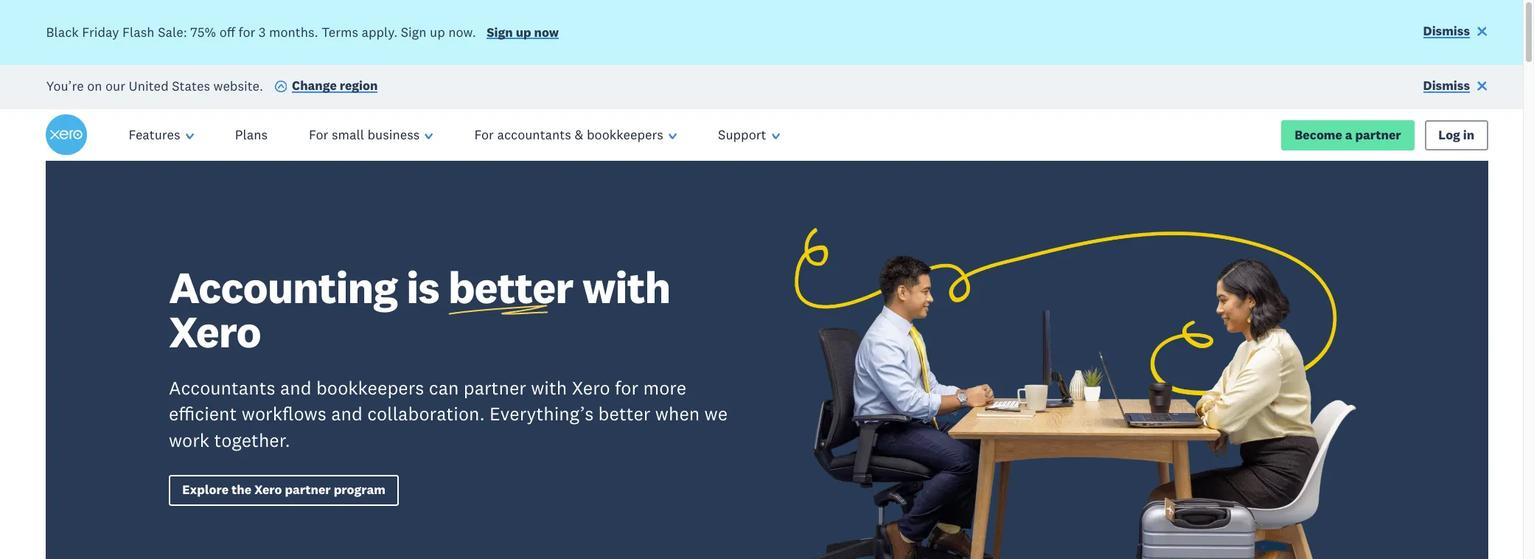 Task type: vqa. For each thing, say whether or not it's contained in the screenshot.
from
no



Task type: locate. For each thing, give the bounding box(es) containing it.
business
[[368, 126, 420, 143]]

a
[[1346, 127, 1353, 143]]

1 vertical spatial xero
[[572, 376, 610, 399]]

sign right apply. on the top left of the page
[[401, 23, 427, 40]]

1 for from the left
[[309, 126, 328, 143]]

up left now
[[516, 24, 531, 40]]

1 horizontal spatial up
[[516, 24, 531, 40]]

months.
[[269, 23, 318, 40]]

1 vertical spatial with
[[531, 376, 567, 399]]

up left now.
[[430, 23, 445, 40]]

for inside dropdown button
[[309, 126, 328, 143]]

1 horizontal spatial with
[[582, 260, 671, 315]]

accountants
[[497, 126, 571, 143]]

bookkeepers
[[587, 126, 664, 143], [316, 376, 424, 399]]

explore the xero partner program link
[[169, 475, 399, 506]]

become a partner
[[1295, 127, 1402, 143]]

partner right can
[[464, 376, 526, 399]]

for inside accountants and bookkeepers can partner with xero for more efficient workflows and collaboration. everything's better when we work together.
[[615, 376, 639, 399]]

3
[[259, 23, 266, 40]]

1 horizontal spatial bookkeepers
[[587, 126, 664, 143]]

1 vertical spatial partner
[[464, 376, 526, 399]]

0 vertical spatial bookkeepers
[[587, 126, 664, 143]]

for left more
[[615, 376, 639, 399]]

1 horizontal spatial partner
[[464, 376, 526, 399]]

change region button
[[274, 77, 378, 97]]

for
[[239, 23, 255, 40], [615, 376, 639, 399]]

0 horizontal spatial for
[[239, 23, 255, 40]]

partner
[[1356, 127, 1402, 143], [464, 376, 526, 399], [285, 482, 331, 498]]

collaboration.
[[367, 402, 485, 426]]

1 horizontal spatial sign
[[487, 24, 513, 40]]

1 vertical spatial dismiss
[[1424, 78, 1471, 94]]

1 vertical spatial and
[[331, 402, 363, 426]]

0 horizontal spatial for
[[309, 126, 328, 143]]

1 vertical spatial better
[[599, 402, 651, 426]]

0 vertical spatial with
[[582, 260, 671, 315]]

black
[[46, 23, 79, 40]]

2 for from the left
[[475, 126, 494, 143]]

2 dismiss button from the top
[[1424, 77, 1489, 97]]

we
[[705, 402, 728, 426]]

off
[[220, 23, 235, 40]]

explore the xero partner program
[[182, 482, 386, 498]]

become
[[1295, 127, 1343, 143]]

can
[[429, 376, 459, 399]]

for accountants & bookkeepers
[[475, 126, 664, 143]]

1 horizontal spatial for
[[475, 126, 494, 143]]

accounting is better with xero image
[[783, 213, 1366, 559]]

2 vertical spatial xero
[[254, 482, 282, 498]]

xero
[[169, 304, 261, 359], [572, 376, 610, 399], [254, 482, 282, 498]]

program
[[334, 482, 386, 498]]

0 horizontal spatial up
[[430, 23, 445, 40]]

bookkeepers up collaboration.
[[316, 376, 424, 399]]

better
[[448, 260, 573, 315], [599, 402, 651, 426]]

small
[[332, 126, 364, 143]]

accounting is
[[169, 260, 448, 315]]

terms
[[322, 23, 358, 40]]

explore
[[182, 482, 229, 498]]

accounting
[[169, 260, 397, 315]]

partner left program
[[285, 482, 331, 498]]

1 dismiss button from the top
[[1424, 23, 1489, 43]]

xero up the accountants
[[169, 304, 261, 359]]

for
[[309, 126, 328, 143], [475, 126, 494, 143]]

for left 3
[[239, 23, 255, 40]]

0 horizontal spatial partner
[[285, 482, 331, 498]]

together.
[[214, 429, 290, 452]]

0 vertical spatial dismiss
[[1424, 23, 1471, 39]]

and
[[280, 376, 312, 399], [331, 402, 363, 426]]

0 vertical spatial better
[[448, 260, 573, 315]]

dismiss
[[1424, 23, 1471, 39], [1424, 78, 1471, 94]]

dismiss for you're on our united states website.
[[1424, 78, 1471, 94]]

sign
[[401, 23, 427, 40], [487, 24, 513, 40]]

sign inside "link"
[[487, 24, 513, 40]]

1 horizontal spatial better
[[599, 402, 651, 426]]

0 vertical spatial partner
[[1356, 127, 1402, 143]]

1 dismiss from the top
[[1424, 23, 1471, 39]]

0 horizontal spatial bookkeepers
[[316, 376, 424, 399]]

better inside accountants and bookkeepers can partner with xero for more efficient workflows and collaboration. everything's better when we work together.
[[599, 402, 651, 426]]

features button
[[108, 109, 214, 161]]

plans link
[[214, 109, 288, 161]]

now.
[[449, 23, 476, 40]]

with inside with xero
[[582, 260, 671, 315]]

1 vertical spatial for
[[615, 376, 639, 399]]

xero homepage image
[[46, 115, 87, 156]]

for left small
[[309, 126, 328, 143]]

with
[[582, 260, 671, 315], [531, 376, 567, 399]]

for inside dropdown button
[[475, 126, 494, 143]]

log in
[[1439, 127, 1475, 143]]

and up the workflows
[[280, 376, 312, 399]]

you're on our united states website.
[[46, 77, 263, 94]]

accountants
[[169, 376, 275, 399]]

sale:
[[158, 23, 187, 40]]

is
[[407, 260, 439, 315]]

&
[[575, 126, 584, 143]]

sign right now.
[[487, 24, 513, 40]]

on
[[87, 77, 102, 94]]

now
[[534, 24, 559, 40]]

for for for accountants & bookkeepers
[[475, 126, 494, 143]]

2 vertical spatial partner
[[285, 482, 331, 498]]

log in link
[[1426, 120, 1489, 150]]

sign up now
[[487, 24, 559, 40]]

when
[[656, 402, 700, 426]]

0 vertical spatial and
[[280, 376, 312, 399]]

partner right a
[[1356, 127, 1402, 143]]

apply.
[[362, 23, 398, 40]]

for left accountants
[[475, 126, 494, 143]]

flash
[[122, 23, 155, 40]]

1 vertical spatial dismiss button
[[1424, 77, 1489, 97]]

2 dismiss from the top
[[1424, 78, 1471, 94]]

bookkeepers right &
[[587, 126, 664, 143]]

for accountants & bookkeepers button
[[454, 109, 698, 161]]

for small business
[[309, 126, 420, 143]]

dismiss button
[[1424, 23, 1489, 43], [1424, 77, 1489, 97]]

xero up everything's
[[572, 376, 610, 399]]

0 vertical spatial dismiss button
[[1424, 23, 1489, 43]]

and right the workflows
[[331, 402, 363, 426]]

0 horizontal spatial and
[[280, 376, 312, 399]]

1 horizontal spatial for
[[615, 376, 639, 399]]

up
[[430, 23, 445, 40], [516, 24, 531, 40]]

1 vertical spatial bookkeepers
[[316, 376, 424, 399]]

xero right the
[[254, 482, 282, 498]]

with inside accountants and bookkeepers can partner with xero for more efficient workflows and collaboration. everything's better when we work together.
[[531, 376, 567, 399]]

1 horizontal spatial and
[[331, 402, 363, 426]]

0 vertical spatial xero
[[169, 304, 261, 359]]

0 horizontal spatial with
[[531, 376, 567, 399]]



Task type: describe. For each thing, give the bounding box(es) containing it.
work
[[169, 429, 210, 452]]

more
[[643, 376, 687, 399]]

with xero
[[169, 260, 671, 359]]

bookkeepers inside accountants and bookkeepers can partner with xero for more efficient workflows and collaboration. everything's better when we work together.
[[316, 376, 424, 399]]

2 horizontal spatial partner
[[1356, 127, 1402, 143]]

united
[[129, 77, 169, 94]]

partner inside accountants and bookkeepers can partner with xero for more efficient workflows and collaboration. everything's better when we work together.
[[464, 376, 526, 399]]

0 vertical spatial for
[[239, 23, 255, 40]]

dismiss for black friday flash sale: 75% off for 3 months. terms apply. sign up now.
[[1424, 23, 1471, 39]]

0 horizontal spatial sign
[[401, 23, 427, 40]]

support
[[718, 126, 767, 143]]

plans
[[235, 126, 268, 143]]

in
[[1464, 127, 1475, 143]]

0 horizontal spatial better
[[448, 260, 573, 315]]

xero inside accountants and bookkeepers can partner with xero for more efficient workflows and collaboration. everything's better when we work together.
[[572, 376, 610, 399]]

black friday flash sale: 75% off for 3 months. terms apply. sign up now.
[[46, 23, 476, 40]]

efficient
[[169, 402, 237, 426]]

features
[[129, 126, 180, 143]]

dismiss button for you're on our united states website.
[[1424, 77, 1489, 97]]

xero inside with xero
[[169, 304, 261, 359]]

you're
[[46, 77, 84, 94]]

our
[[105, 77, 125, 94]]

everything's
[[490, 402, 594, 426]]

log
[[1439, 127, 1461, 143]]

change region
[[292, 78, 378, 94]]

states
[[172, 77, 210, 94]]

partner inside "link"
[[285, 482, 331, 498]]

the
[[232, 482, 252, 498]]

bookkeepers inside dropdown button
[[587, 126, 664, 143]]

support button
[[698, 109, 801, 161]]

for small business button
[[288, 109, 454, 161]]

for for for small business
[[309, 126, 328, 143]]

xero inside "link"
[[254, 482, 282, 498]]

friday
[[82, 23, 119, 40]]

website.
[[214, 77, 263, 94]]

dismiss button for black friday flash sale: 75% off for 3 months. terms apply. sign up now.
[[1424, 23, 1489, 43]]

change
[[292, 78, 337, 94]]

workflows
[[242, 402, 327, 426]]

75%
[[191, 23, 216, 40]]

sign up now link
[[487, 24, 559, 44]]

region
[[340, 78, 378, 94]]

become a partner link
[[1282, 120, 1415, 150]]

up inside "link"
[[516, 24, 531, 40]]

accountants and bookkeepers can partner with xero for more efficient workflows and collaboration. everything's better when we work together.
[[169, 376, 728, 452]]



